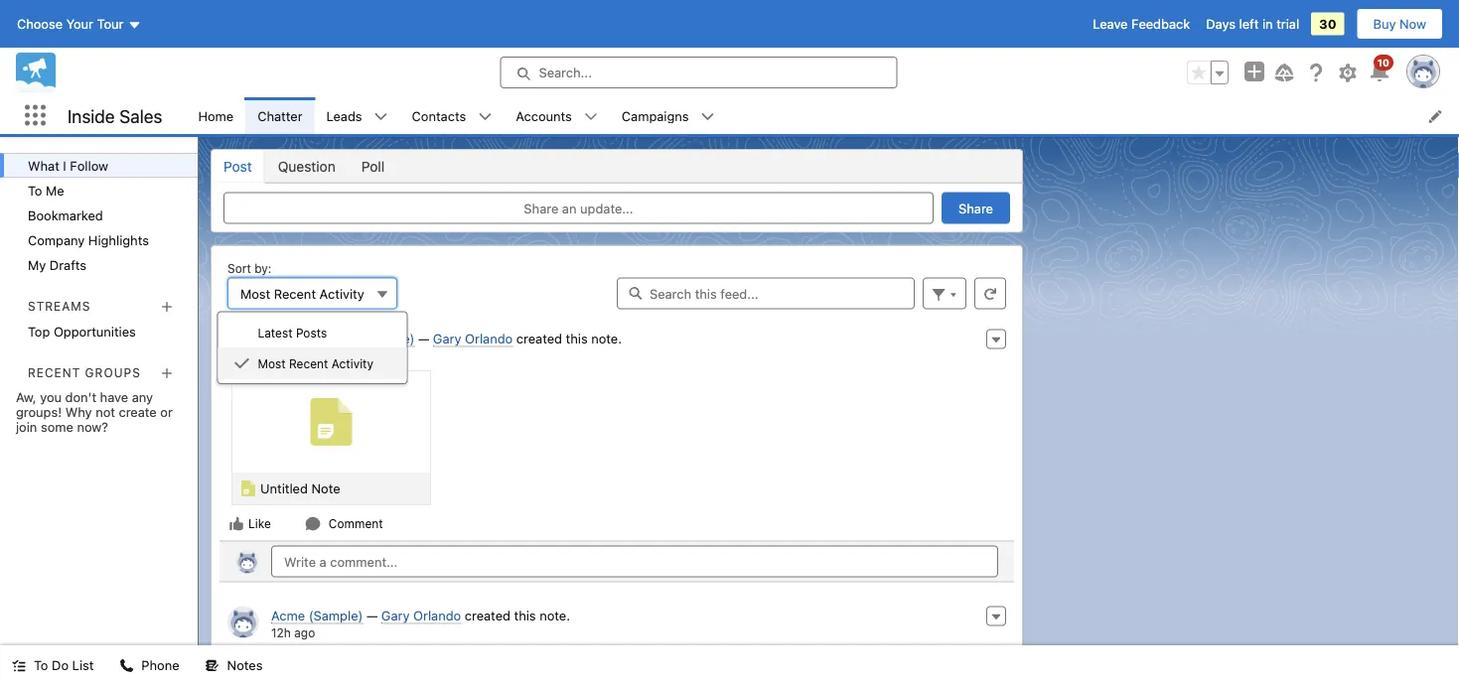 Task type: locate. For each thing, give the bounding box(es) containing it.
ago down acme (sample) link
[[294, 626, 315, 640]]

activity down howard jones (sample) 'link'
[[332, 357, 374, 371]]

2 share from the left
[[959, 201, 993, 216]]

acme (sample) — gary orlando created this note. 12h ago
[[271, 609, 570, 640]]

note. inside howard jones (sample) — gary orlando created this note. 12h ago
[[591, 331, 622, 346]]

most down latest
[[258, 357, 286, 371]]

0 horizontal spatial note.
[[540, 609, 570, 623]]

latest
[[258, 326, 293, 340]]

days left in trial
[[1206, 16, 1300, 31]]

group
[[1187, 61, 1229, 84]]

0 vertical spatial this
[[566, 331, 588, 346]]

12h down the "acme"
[[271, 626, 291, 640]]

1 ago from the top
[[294, 349, 315, 363]]

created inside acme (sample) — gary orlando created this note. 12h ago
[[465, 609, 511, 623]]

days
[[1206, 16, 1236, 31]]

to do list button
[[0, 646, 106, 685]]

10 button
[[1368, 55, 1394, 84]]

—
[[418, 331, 429, 346], [367, 609, 378, 623]]

text default image
[[584, 110, 598, 124], [234, 356, 250, 371], [12, 659, 26, 673], [120, 659, 134, 673], [205, 659, 219, 673]]

most recent activity down posts
[[258, 357, 374, 371]]

0 vertical spatial —
[[418, 331, 429, 346]]

activity inside option
[[332, 357, 374, 371]]

0 vertical spatial ago
[[294, 349, 315, 363]]

12h ago link down the "acme"
[[271, 626, 315, 640]]

in
[[1263, 16, 1273, 31]]

feedback
[[1132, 16, 1190, 31]]

text default image for most recent activity
[[234, 356, 250, 371]]

text default image inside phone 'button'
[[120, 659, 134, 673]]

notes
[[227, 658, 263, 673]]

leave feedback
[[1093, 16, 1190, 31]]

accounts
[[516, 108, 572, 123]]

most inside button
[[240, 286, 270, 301]]

campaigns list item
[[610, 97, 727, 134]]

1 vertical spatial 12h ago link
[[271, 626, 315, 640]]

0 vertical spatial activity
[[320, 286, 364, 301]]

by:
[[254, 262, 272, 276]]

gary inside acme (sample) — gary orlando created this note. 12h ago
[[381, 609, 410, 623]]

0 vertical spatial created
[[516, 331, 562, 346]]

recent up latest posts
[[274, 286, 316, 301]]

buy now button
[[1357, 8, 1444, 40]]

text default image inside the contacts "list item"
[[478, 110, 492, 124]]

1 vertical spatial most recent activity
[[258, 357, 374, 371]]

1 horizontal spatial share
[[959, 201, 993, 216]]

text default image left like on the bottom left of page
[[228, 516, 244, 532]]

most recent activity
[[240, 286, 364, 301], [258, 357, 374, 371]]

10
[[1378, 57, 1390, 68]]

list box
[[217, 311, 408, 384]]

phone button
[[108, 646, 191, 685]]

text default image inside accounts list item
[[584, 110, 598, 124]]

create
[[119, 404, 157, 419]]

(sample) inside howard jones (sample) — gary orlando created this note. 12h ago
[[360, 331, 415, 346]]

0 horizontal spatial orlando
[[413, 609, 461, 623]]

do
[[52, 658, 69, 673]]

recent
[[274, 286, 316, 301], [289, 357, 328, 371], [28, 366, 81, 380]]

phone
[[141, 658, 179, 673]]

howard jones (sample) link
[[271, 331, 415, 347]]

1 vertical spatial note.
[[540, 609, 570, 623]]

this inside howard jones (sample) — gary orlando created this note. 12h ago
[[566, 331, 588, 346]]

text default image for to do list
[[12, 659, 26, 673]]

comment
[[329, 517, 383, 531]]

(sample) right the "acme"
[[309, 609, 363, 623]]

have
[[100, 390, 128, 404]]

gary orlando link
[[433, 331, 513, 347], [381, 609, 461, 624]]

activity inside button
[[320, 286, 364, 301]]

share button
[[942, 192, 1010, 224]]

0 vertical spatial note.
[[591, 331, 622, 346]]

text default image inside notes button
[[205, 659, 219, 673]]

most down sort by:
[[240, 286, 270, 301]]

1 vertical spatial orlando
[[413, 609, 461, 623]]

share inside button
[[959, 201, 993, 216]]

don't
[[65, 390, 96, 404]]

text default image inside campaigns list item
[[701, 110, 715, 124]]

orlando
[[465, 331, 513, 346], [413, 609, 461, 623]]

2 12h from the top
[[271, 626, 291, 640]]

12h ago link down the howard
[[271, 349, 315, 363]]

1 vertical spatial most
[[258, 357, 286, 371]]

contacts list item
[[400, 97, 504, 134]]

you
[[40, 390, 62, 404]]

bookmarked
[[28, 208, 103, 223]]

howard jones (sample) — gary orlando created this note. 12h ago
[[271, 331, 622, 363]]

1 horizontal spatial note.
[[591, 331, 622, 346]]

2 ago from the top
[[294, 626, 315, 640]]

(sample) right jones on the left of the page
[[360, 331, 415, 346]]

— right acme (sample) link
[[367, 609, 378, 623]]

sort
[[228, 262, 251, 276]]

1 vertical spatial gary orlando link
[[381, 609, 461, 624]]

most recent activity inside option
[[258, 357, 374, 371]]

accounts list item
[[504, 97, 610, 134]]

1 12h ago link from the top
[[271, 349, 315, 363]]

leads list item
[[314, 97, 400, 134]]

12h ago link for howard
[[271, 349, 315, 363]]

streams link
[[28, 299, 91, 313]]

2 12h ago link from the top
[[271, 626, 315, 640]]

text default image down untitled note
[[305, 516, 321, 532]]

— inside acme (sample) — gary orlando created this note. 12h ago
[[367, 609, 378, 623]]

0 vertical spatial (sample)
[[360, 331, 415, 346]]

gary orlando image up notes
[[228, 607, 259, 638]]

choose your tour
[[17, 16, 124, 31]]

gary orlando image down like "button"
[[235, 550, 259, 574]]

to inside what i follow to me bookmarked company highlights my drafts
[[28, 183, 42, 198]]

activity up jones on the left of the page
[[320, 286, 364, 301]]

my
[[28, 257, 46, 272]]

list containing home
[[186, 97, 1459, 134]]

top opportunities
[[28, 324, 136, 339]]

text default image inside to do list button
[[12, 659, 26, 673]]

orlando inside acme (sample) — gary orlando created this note. 12h ago
[[413, 609, 461, 623]]

0 horizontal spatial share
[[524, 201, 559, 216]]

1 vertical spatial 12h
[[271, 626, 291, 640]]

text default image
[[374, 110, 388, 124], [478, 110, 492, 124], [701, 110, 715, 124], [228, 516, 244, 532], [305, 516, 321, 532]]

tab list
[[211, 149, 1023, 183]]

poll link
[[348, 150, 398, 182]]

untitled note
[[260, 481, 340, 496]]

0 vertical spatial most
[[240, 286, 270, 301]]

12h ago link
[[271, 349, 315, 363], [271, 626, 315, 640]]

share an update... button
[[224, 192, 934, 224]]

0 vertical spatial to
[[28, 183, 42, 198]]

share inside button
[[524, 201, 559, 216]]

text default image right contacts
[[478, 110, 492, 124]]

this inside acme (sample) — gary orlando created this note. 12h ago
[[514, 609, 536, 623]]

share
[[524, 201, 559, 216], [959, 201, 993, 216]]

home link
[[186, 97, 246, 134]]

any
[[132, 390, 153, 404]]

to left do
[[34, 658, 48, 673]]

1 vertical spatial to
[[34, 658, 48, 673]]

0 vertical spatial 12h
[[271, 349, 291, 363]]

activity
[[320, 286, 364, 301], [332, 357, 374, 371]]

0 horizontal spatial gary
[[381, 609, 410, 623]]

to left the me
[[28, 183, 42, 198]]

0 horizontal spatial created
[[465, 609, 511, 623]]

1 vertical spatial (sample)
[[309, 609, 363, 623]]

1 share from the left
[[524, 201, 559, 216]]

1 vertical spatial gary
[[381, 609, 410, 623]]

0 vertical spatial 12h ago link
[[271, 349, 315, 363]]

most recent activity inside button
[[240, 286, 364, 301]]

choose
[[17, 16, 63, 31]]

home
[[198, 108, 234, 123]]

0 horizontal spatial this
[[514, 609, 536, 623]]

list
[[186, 97, 1459, 134]]

text default image down search... 'button'
[[701, 110, 715, 124]]

1 vertical spatial this
[[514, 609, 536, 623]]

some
[[41, 419, 73, 434]]

acme
[[271, 609, 305, 623]]

1 horizontal spatial orlando
[[465, 331, 513, 346]]

0 horizontal spatial —
[[367, 609, 378, 623]]

Sort by: button
[[228, 278, 397, 309]]

most recent activity up posts
[[240, 286, 364, 301]]

12h inside howard jones (sample) — gary orlando created this note. 12h ago
[[271, 349, 291, 363]]

1 vertical spatial activity
[[332, 357, 374, 371]]

post
[[224, 158, 252, 174]]

now?
[[77, 419, 108, 434]]

text default image inside leads list item
[[374, 110, 388, 124]]

chatter link
[[246, 97, 314, 134]]

most inside option
[[258, 357, 286, 371]]

(sample) inside acme (sample) — gary orlando created this note. 12h ago
[[309, 609, 363, 623]]

text default image for contacts
[[478, 110, 492, 124]]

gary orlando link for orlando
[[381, 609, 461, 624]]

what i follow link
[[0, 153, 198, 178]]

text default image inside most recent activity option
[[234, 356, 250, 371]]

1 horizontal spatial this
[[566, 331, 588, 346]]

ago down the howard
[[294, 349, 315, 363]]

1 horizontal spatial —
[[418, 331, 429, 346]]

1 vertical spatial gary orlando image
[[228, 607, 259, 638]]

note.
[[591, 331, 622, 346], [540, 609, 570, 623]]

0 vertical spatial orlando
[[465, 331, 513, 346]]

— right howard jones (sample) 'link'
[[418, 331, 429, 346]]

1 vertical spatial —
[[367, 609, 378, 623]]

gary inside howard jones (sample) — gary orlando created this note. 12h ago
[[433, 331, 461, 346]]

0 vertical spatial gary
[[433, 331, 461, 346]]

12h down the howard
[[271, 349, 291, 363]]

1 horizontal spatial created
[[516, 331, 562, 346]]

contacts link
[[400, 97, 478, 134]]

1 horizontal spatial gary
[[433, 331, 461, 346]]

30
[[1319, 16, 1337, 31]]

text default image right leads
[[374, 110, 388, 124]]

0 vertical spatial gary orlando link
[[433, 331, 513, 347]]

0 vertical spatial most recent activity
[[240, 286, 364, 301]]

update...
[[580, 201, 634, 216]]

recent down the howard
[[289, 357, 328, 371]]

12h ago link for acme
[[271, 626, 315, 640]]

gary orlando image
[[235, 550, 259, 574], [228, 607, 259, 638]]

tour
[[97, 16, 124, 31]]

(sample)
[[360, 331, 415, 346], [309, 609, 363, 623]]

1 vertical spatial created
[[465, 609, 511, 623]]

aw, you don't have any groups!
[[16, 390, 153, 419]]

to
[[28, 183, 42, 198], [34, 658, 48, 673]]

1 vertical spatial ago
[[294, 626, 315, 640]]

1 12h from the top
[[271, 349, 291, 363]]



Task type: vqa. For each thing, say whether or not it's contained in the screenshot.
the Jordan
no



Task type: describe. For each thing, give the bounding box(es) containing it.
ago inside howard jones (sample) — gary orlando created this note. 12h ago
[[294, 349, 315, 363]]

gary orlando image
[[228, 329, 259, 361]]

what i follow to me bookmarked company highlights my drafts
[[28, 158, 149, 272]]

leads
[[326, 108, 362, 123]]

left
[[1239, 16, 1259, 31]]

trial
[[1277, 16, 1300, 31]]

what
[[28, 158, 59, 173]]

text default image for campaigns
[[701, 110, 715, 124]]

streams
[[28, 299, 91, 313]]

now
[[1400, 16, 1427, 31]]

why not create or join some now?
[[16, 404, 173, 434]]

recent up you
[[28, 366, 81, 380]]

to do list
[[34, 658, 94, 673]]

share an update...
[[524, 201, 634, 216]]

notes button
[[193, 646, 275, 685]]

text default image for leads
[[374, 110, 388, 124]]

campaigns
[[622, 108, 689, 123]]

acme (sample) link
[[271, 609, 363, 624]]

Search this feed... search field
[[617, 278, 915, 309]]

inside
[[68, 105, 115, 126]]

leads link
[[314, 97, 374, 134]]

Write a comment... text field
[[271, 546, 998, 578]]

inside sales
[[68, 105, 162, 126]]

chatter
[[258, 108, 303, 123]]

list
[[72, 658, 94, 673]]

gary orlando, 12h ago element
[[220, 321, 1014, 541]]

company
[[28, 232, 85, 247]]

poll
[[361, 158, 385, 174]]

bookmarked link
[[0, 203, 198, 228]]

tab list containing post
[[211, 149, 1023, 183]]

i
[[63, 158, 66, 173]]

groups!
[[16, 404, 62, 419]]

list box containing latest posts
[[217, 311, 408, 384]]

share for share an update...
[[524, 201, 559, 216]]

jones
[[321, 331, 357, 346]]

ago inside acme (sample) — gary orlando created this note. 12h ago
[[294, 626, 315, 640]]

recent groups link
[[28, 366, 141, 380]]

follow
[[70, 158, 108, 173]]

to me link
[[0, 178, 198, 203]]

untitled
[[260, 481, 308, 496]]

recent inside most recent activity option
[[289, 357, 328, 371]]

question
[[278, 158, 336, 174]]

not
[[96, 404, 115, 419]]

text default image inside comment 'button'
[[305, 516, 321, 532]]

— inside howard jones (sample) — gary orlando created this note. 12h ago
[[418, 331, 429, 346]]

your
[[66, 16, 93, 31]]

post link
[[212, 150, 265, 182]]

leave feedback link
[[1093, 16, 1190, 31]]

share for share
[[959, 201, 993, 216]]

top opportunities link
[[0, 319, 198, 344]]

orlando inside howard jones (sample) — gary orlando created this note. 12h ago
[[465, 331, 513, 346]]

text default image for phone
[[120, 659, 134, 673]]

buy
[[1374, 16, 1396, 31]]

my drafts link
[[0, 252, 198, 277]]

created inside howard jones (sample) — gary orlando created this note. 12h ago
[[516, 331, 562, 346]]

note. inside acme (sample) — gary orlando created this note. 12h ago
[[540, 609, 570, 623]]

me
[[46, 183, 64, 198]]

text default image inside like "button"
[[228, 516, 244, 532]]

text default image for notes
[[205, 659, 219, 673]]

12h inside acme (sample) — gary orlando created this note. 12h ago
[[271, 626, 291, 640]]

aw,
[[16, 390, 36, 404]]

sales
[[119, 105, 162, 126]]

choose your tour button
[[16, 8, 143, 40]]

like button
[[228, 515, 272, 533]]

comment button
[[304, 515, 384, 533]]

search...
[[539, 65, 592, 80]]

recent inside most recent activity button
[[274, 286, 316, 301]]

recent groups
[[28, 366, 141, 380]]

leave
[[1093, 16, 1128, 31]]

company highlights link
[[0, 228, 198, 252]]

sort by:
[[228, 262, 272, 276]]

search... button
[[500, 57, 898, 88]]

why
[[65, 404, 92, 419]]

like
[[248, 517, 271, 531]]

posts
[[296, 326, 327, 340]]

campaigns link
[[610, 97, 701, 134]]

groups
[[85, 366, 141, 380]]

top
[[28, 324, 50, 339]]

drafts
[[50, 257, 87, 272]]

gary orlando link for gary
[[433, 331, 513, 347]]

highlights
[[88, 232, 149, 247]]

to inside button
[[34, 658, 48, 673]]

most recent activity option
[[218, 348, 407, 379]]

0 vertical spatial gary orlando image
[[235, 550, 259, 574]]

contacts
[[412, 108, 466, 123]]

accounts link
[[504, 97, 584, 134]]

note
[[311, 481, 340, 496]]

or
[[160, 404, 173, 419]]

latest posts
[[258, 326, 327, 340]]

question link
[[265, 150, 348, 182]]



